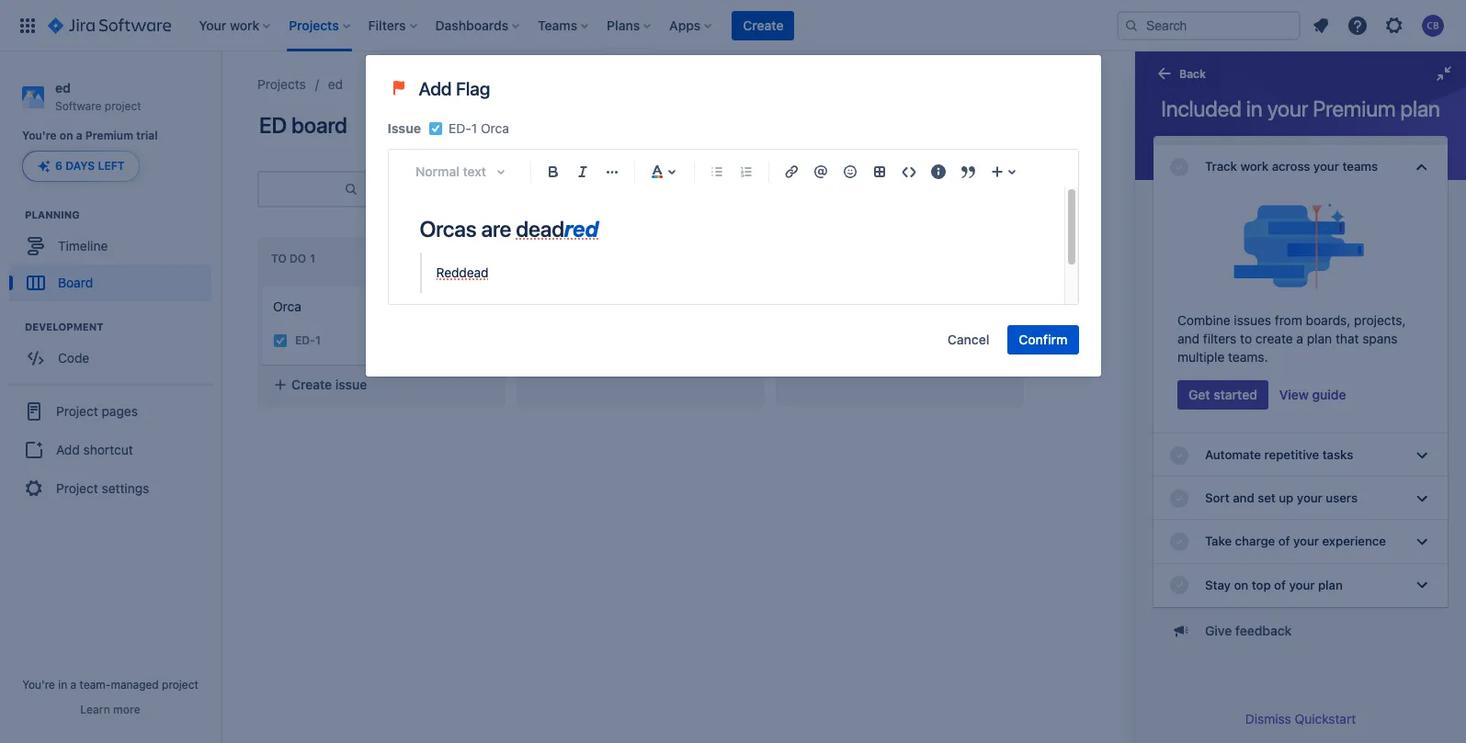 Task type: locate. For each thing, give the bounding box(es) containing it.
1 vertical spatial plan
[[1307, 331, 1332, 347]]

0 vertical spatial project
[[105, 99, 141, 113]]

dismiss quickstart link
[[1245, 711, 1356, 727]]

by
[[893, 183, 906, 195]]

1 horizontal spatial orca
[[481, 120, 509, 136]]

orcas
[[420, 216, 477, 242]]

0 horizontal spatial 1
[[315, 334, 321, 348]]

2 vertical spatial a
[[70, 678, 77, 692]]

group
[[854, 183, 890, 195]]

plan down minimize icon
[[1400, 96, 1440, 121]]

insights
[[1039, 181, 1087, 197]]

0 horizontal spatial project
[[105, 99, 141, 113]]

in left the team-
[[58, 678, 67, 692]]

project down the add shortcut
[[56, 481, 98, 496]]

1 project from the top
[[56, 403, 98, 419]]

0 horizontal spatial ed
[[55, 80, 71, 96]]

plan
[[1400, 96, 1440, 121], [1307, 331, 1332, 347]]

0 horizontal spatial add
[[56, 442, 80, 458]]

1 horizontal spatial ed-
[[449, 120, 471, 136]]

back
[[1179, 67, 1206, 81]]

1 you're from the top
[[22, 129, 57, 143]]

planning group
[[9, 208, 220, 307]]

2 you're from the top
[[22, 678, 55, 692]]

ed-
[[449, 120, 471, 136], [295, 334, 315, 348]]

0 vertical spatial orca
[[481, 120, 509, 136]]

0 horizontal spatial ed-
[[295, 334, 315, 348]]

project up trial
[[105, 99, 141, 113]]

dead
[[516, 216, 564, 242]]

0 vertical spatial project
[[56, 403, 98, 419]]

ed inside ed software project
[[55, 80, 71, 96]]

get
[[1188, 387, 1210, 403]]

a
[[76, 129, 82, 143], [1296, 331, 1303, 347], [70, 678, 77, 692]]

track work across your teams
[[1205, 159, 1378, 174]]

issue
[[387, 120, 421, 136]]

quote image
[[956, 161, 978, 183]]

2 project from the top
[[56, 481, 98, 496]]

create inside create button
[[743, 17, 784, 33]]

1 horizontal spatial your
[[1313, 159, 1339, 174]]

1 horizontal spatial in
[[1246, 96, 1262, 121]]

insights button
[[1002, 175, 1098, 204]]

1 vertical spatial a
[[1296, 331, 1303, 347]]

0 vertical spatial premium
[[1313, 96, 1396, 121]]

a right on
[[76, 129, 82, 143]]

add inside dialog
[[419, 78, 452, 99]]

0 horizontal spatial plan
[[1307, 331, 1332, 347]]

you're left on
[[22, 129, 57, 143]]

add left flag
[[419, 78, 452, 99]]

1 horizontal spatial ed
[[328, 76, 343, 92]]

0 horizontal spatial orca
[[273, 299, 301, 314]]

0 vertical spatial add
[[419, 78, 452, 99]]

premium
[[1313, 96, 1396, 121], [85, 129, 133, 143]]

your inside "dropdown button"
[[1313, 159, 1339, 174]]

group containing project pages
[[7, 385, 213, 515]]

1 right task image
[[471, 120, 477, 136]]

add inside button
[[56, 442, 80, 458]]

project up the add shortcut
[[56, 403, 98, 419]]

create inside create issue button
[[291, 377, 332, 392]]

your left teams
[[1313, 159, 1339, 174]]

1 vertical spatial orca
[[273, 299, 301, 314]]

add for add shortcut
[[56, 442, 80, 458]]

0 vertical spatial create
[[743, 17, 784, 33]]

ed- inside add flag dialog
[[449, 120, 471, 136]]

premium left trial
[[85, 129, 133, 143]]

1 horizontal spatial plan
[[1400, 96, 1440, 121]]

a down the from
[[1296, 331, 1303, 347]]

ed up board
[[328, 76, 343, 92]]

1 vertical spatial add
[[56, 442, 80, 458]]

1 vertical spatial project
[[162, 678, 198, 692]]

give
[[1205, 623, 1232, 639]]

track work across your teams button
[[1154, 145, 1448, 189]]

add left shortcut
[[56, 442, 80, 458]]

learn more button
[[80, 703, 140, 718]]

premium up teams
[[1313, 96, 1396, 121]]

project right managed at the left
[[162, 678, 198, 692]]

ed- right task icon
[[295, 334, 315, 348]]

you're for you're in a team-managed project
[[22, 678, 55, 692]]

reddead
[[436, 265, 488, 280]]

0 horizontal spatial create
[[291, 377, 332, 392]]

0 horizontal spatial premium
[[85, 129, 133, 143]]

ed software project
[[55, 80, 141, 113]]

add people image
[[428, 178, 450, 200]]

0 vertical spatial 1
[[471, 120, 477, 136]]

across
[[1272, 159, 1310, 174]]

ed board
[[259, 112, 347, 138]]

pages
[[102, 403, 138, 419]]

project
[[105, 99, 141, 113], [162, 678, 198, 692]]

0 vertical spatial your
[[1267, 96, 1308, 121]]

code snippet image
[[898, 161, 920, 183]]

1 horizontal spatial premium
[[1313, 96, 1396, 121]]

0 vertical spatial a
[[76, 129, 82, 143]]

track
[[1205, 159, 1237, 174]]

1 vertical spatial project
[[56, 481, 98, 496]]

guide
[[1312, 387, 1346, 403]]

1 vertical spatial ed-
[[295, 334, 315, 348]]

confirm button
[[1008, 325, 1079, 355]]

project settings
[[56, 481, 149, 496]]

 image
[[387, 77, 419, 99]]

plan down boards,
[[1307, 331, 1332, 347]]

1 horizontal spatial create
[[743, 17, 784, 33]]

give feedback
[[1205, 623, 1292, 639]]

and
[[1177, 331, 1200, 347]]

work
[[1240, 159, 1269, 174]]

flag
[[456, 78, 490, 99]]

italic ⌘i image
[[571, 161, 593, 183]]

you're left the team-
[[22, 678, 55, 692]]

in for included
[[1246, 96, 1262, 121]]

mention image
[[809, 161, 831, 183]]

development group
[[9, 320, 220, 383]]

software
[[55, 99, 102, 113]]

1 vertical spatial premium
[[85, 129, 133, 143]]

view
[[1279, 387, 1309, 403]]

board link
[[9, 265, 211, 302]]

dismiss quickstart
[[1245, 711, 1356, 727]]

ed- down "add flag"
[[449, 120, 471, 136]]

1 horizontal spatial project
[[162, 678, 198, 692]]

to do
[[271, 252, 306, 266]]

create
[[743, 17, 784, 33], [291, 377, 332, 392]]

1 inside add flag dialog
[[471, 120, 477, 136]]

orca up task icon
[[273, 299, 301, 314]]

0 vertical spatial you're
[[22, 129, 57, 143]]

do
[[290, 252, 306, 266]]

managed
[[111, 678, 159, 692]]

a left the team-
[[70, 678, 77, 692]]

1 vertical spatial you're
[[22, 678, 55, 692]]

1 for ed-1
[[315, 334, 321, 348]]

1 right task icon
[[315, 334, 321, 348]]

view guide link
[[1278, 381, 1348, 410]]

create for create
[[743, 17, 784, 33]]

add flag dialog
[[365, 55, 1101, 377]]

ed for ed software project
[[55, 80, 71, 96]]

1 vertical spatial in
[[58, 678, 67, 692]]

ed
[[328, 76, 343, 92], [55, 80, 71, 96]]

more
[[113, 703, 140, 717]]

are
[[481, 216, 511, 242]]

1 horizontal spatial add
[[419, 78, 452, 99]]

0 vertical spatial in
[[1246, 96, 1262, 121]]

more formatting image
[[601, 161, 623, 183]]

minimize image
[[1433, 63, 1455, 85]]

get started button
[[1177, 381, 1268, 410]]

ed for ed
[[328, 76, 343, 92]]

in right the included
[[1246, 96, 1262, 121]]

0 horizontal spatial in
[[58, 678, 67, 692]]

included
[[1161, 96, 1241, 121]]

1 vertical spatial create
[[291, 377, 332, 392]]

a for you're in a team-managed project
[[70, 678, 77, 692]]

your
[[1267, 96, 1308, 121], [1313, 159, 1339, 174]]

0 horizontal spatial your
[[1267, 96, 1308, 121]]

dismiss
[[1245, 711, 1291, 727]]

1 vertical spatial 1
[[315, 334, 321, 348]]

create button
[[732, 11, 795, 40]]

your up the across
[[1267, 96, 1308, 121]]

jira software image
[[48, 14, 171, 36], [48, 14, 171, 36]]

progress bar
[[1154, 136, 1448, 145]]

cj baylor image
[[382, 175, 412, 204]]

0 vertical spatial ed-
[[449, 120, 471, 136]]

1 inside 'link'
[[315, 334, 321, 348]]

add shortcut
[[56, 442, 133, 458]]

0 vertical spatial plan
[[1400, 96, 1440, 121]]

group
[[7, 385, 213, 515]]

orcas are dead red
[[420, 216, 598, 242]]

1 horizontal spatial 1
[[471, 120, 477, 136]]

back button
[[1143, 59, 1217, 88]]

ed- inside ed-1 'link'
[[295, 334, 315, 348]]

you're on a premium trial
[[22, 129, 158, 143]]

ed up the software
[[55, 80, 71, 96]]

orca down flag
[[481, 120, 509, 136]]

1 vertical spatial your
[[1313, 159, 1339, 174]]

you're
[[22, 129, 57, 143], [22, 678, 55, 692]]



Task type: vqa. For each thing, say whether or not it's contained in the screenshot.
a related to You're on a Premium trial
yes



Task type: describe. For each thing, give the bounding box(es) containing it.
issue
[[335, 377, 367, 392]]

spans
[[1362, 331, 1398, 347]]

group by
[[854, 183, 906, 195]]

ed
[[259, 112, 287, 138]]

bold ⌘b image
[[542, 161, 564, 183]]

that
[[1335, 331, 1359, 347]]

cancel button
[[937, 325, 1000, 355]]

add for add flag
[[419, 78, 452, 99]]

emoji image
[[839, 161, 861, 183]]

primary element
[[11, 0, 1117, 51]]

board
[[291, 112, 347, 138]]

red
[[564, 216, 598, 242]]

trial
[[136, 129, 158, 143]]

project settings link
[[7, 469, 213, 510]]

orca inside add flag dialog
[[481, 120, 509, 136]]

board
[[58, 275, 93, 290]]

ed-1 link
[[295, 333, 321, 349]]

in for you're
[[58, 678, 67, 692]]

go back image
[[1154, 63, 1176, 85]]

search image
[[1124, 18, 1139, 33]]

timeline link
[[9, 228, 211, 265]]

learn
[[80, 703, 110, 717]]

team-
[[80, 678, 111, 692]]

feedback
[[1235, 623, 1292, 639]]

add shortcut button
[[7, 432, 213, 469]]

project for project pages
[[56, 403, 98, 419]]

included in your premium plan
[[1161, 96, 1440, 121]]

development
[[25, 321, 103, 333]]

timeline
[[58, 238, 108, 254]]

info panel image
[[927, 161, 949, 183]]

a inside combine issues from boards, projects, and filters to create a plan that spans multiple teams.
[[1296, 331, 1303, 347]]

started
[[1214, 387, 1257, 403]]

create issue
[[291, 377, 367, 392]]

create issue button
[[262, 368, 501, 401]]

add flag
[[419, 78, 490, 99]]

ed-1
[[295, 334, 321, 348]]

plan inside combine issues from boards, projects, and filters to create a plan that spans multiple teams.
[[1307, 331, 1332, 347]]

confirm
[[1019, 332, 1068, 347]]

create
[[1255, 331, 1293, 347]]

planning
[[25, 209, 80, 221]]

you're in a team-managed project
[[22, 678, 198, 692]]

to
[[1240, 331, 1252, 347]]

Search this board text field
[[259, 173, 344, 206]]

projects,
[[1354, 313, 1406, 328]]

projects
[[257, 76, 306, 92]]

task image
[[428, 121, 449, 136]]

task image
[[273, 333, 288, 348]]

to
[[271, 252, 287, 266]]

checked image
[[1168, 156, 1190, 178]]

link image
[[780, 161, 802, 183]]

view guide
[[1279, 387, 1346, 403]]

Search field
[[1117, 11, 1301, 40]]

project pages link
[[7, 392, 213, 432]]

combine issues from boards, projects, and filters to create a plan that spans multiple teams.
[[1177, 313, 1406, 365]]

boards,
[[1306, 313, 1351, 328]]

selected issues element
[[387, 119, 428, 142]]

table image
[[868, 161, 890, 183]]

ed link
[[328, 74, 343, 96]]

issues
[[1234, 313, 1271, 328]]

learn more
[[80, 703, 140, 717]]

Optional: Let your team know why this issue has been flagged - Main content area, start typing to enter text. text field
[[420, 216, 1033, 326]]

project for project settings
[[56, 481, 98, 496]]

1 for ed-1 orca
[[471, 120, 477, 136]]

multiple
[[1177, 349, 1225, 365]]

settings
[[102, 481, 149, 496]]

ed- for ed-1 orca
[[449, 120, 471, 136]]

red link
[[564, 216, 598, 242]]

teams.
[[1228, 349, 1268, 365]]

ed- for ed-1
[[295, 334, 315, 348]]

projects link
[[257, 74, 306, 96]]

cancel
[[948, 332, 989, 347]]

teams
[[1342, 159, 1378, 174]]

shortcut
[[83, 442, 133, 458]]

filters
[[1203, 331, 1237, 347]]

premium for trial
[[85, 129, 133, 143]]

project pages
[[56, 403, 138, 419]]

from
[[1275, 313, 1302, 328]]

code
[[58, 350, 89, 366]]

code link
[[9, 340, 211, 377]]

a for you're on a premium trial
[[76, 129, 82, 143]]

quickstart
[[1295, 711, 1356, 727]]

get started
[[1188, 387, 1257, 403]]

combine
[[1177, 313, 1230, 328]]

to do element
[[271, 252, 319, 266]]

give feedback button
[[1159, 617, 1448, 646]]

premium for plan
[[1313, 96, 1396, 121]]

project inside ed software project
[[105, 99, 141, 113]]

create for create issue
[[291, 377, 332, 392]]

create banner
[[0, 0, 1466, 51]]

you're for you're on a premium trial
[[22, 129, 57, 143]]

ed-1 orca
[[449, 120, 509, 136]]



